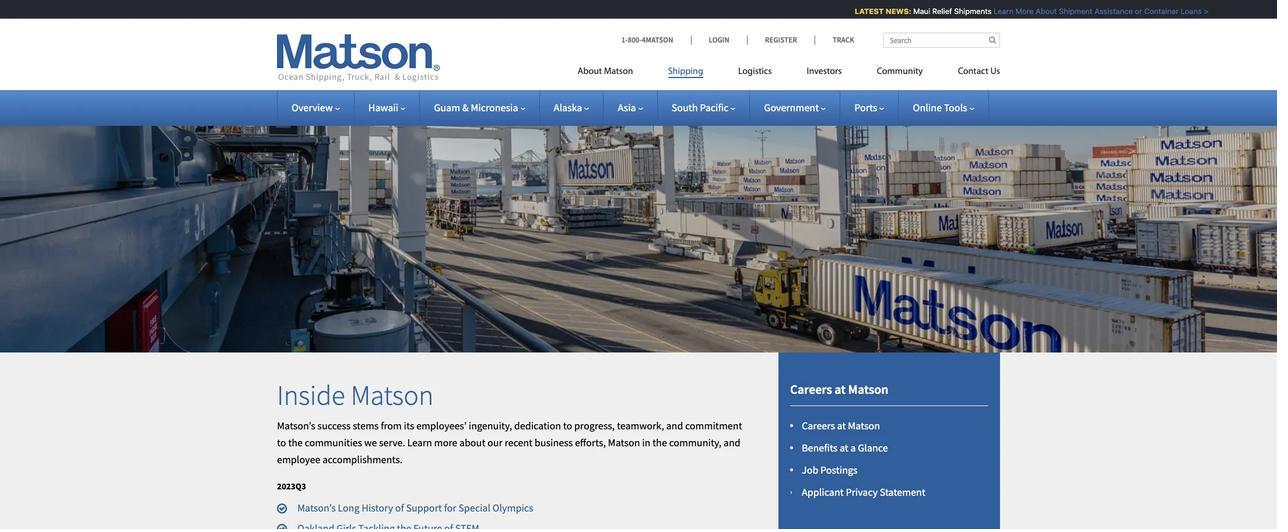 Task type: vqa. For each thing, say whether or not it's contained in the screenshot.
company's fleet of vessels link
no



Task type: locate. For each thing, give the bounding box(es) containing it.
communities
[[305, 436, 362, 450]]

1 horizontal spatial about
[[1030, 6, 1052, 16]]

employee
[[277, 453, 320, 467]]

and
[[666, 420, 683, 433], [724, 436, 741, 450]]

at up the careers at matson link
[[835, 381, 846, 398]]

shipment
[[1054, 6, 1087, 16]]

at
[[835, 381, 846, 398], [837, 420, 846, 433], [840, 442, 849, 455]]

1 horizontal spatial the
[[653, 436, 667, 450]]

matson
[[604, 67, 633, 76], [351, 378, 434, 413], [848, 381, 889, 398], [848, 420, 880, 433], [608, 436, 640, 450]]

alaska link
[[554, 101, 589, 114]]

matson's left 'long'
[[297, 502, 336, 515]]

matson up the glance
[[848, 420, 880, 433]]

None search field
[[884, 33, 1000, 48]]

careers at matson up benefits at a glance link
[[802, 420, 880, 433]]

south pacific link
[[672, 101, 736, 114]]

to up the business at the left bottom of page
[[563, 420, 572, 433]]

0 horizontal spatial and
[[666, 420, 683, 433]]

applicant privacy statement
[[802, 486, 926, 499]]

history
[[362, 502, 393, 515]]

about
[[1030, 6, 1052, 16], [578, 67, 602, 76]]

careers up the careers at matson link
[[790, 381, 832, 398]]

1 vertical spatial about
[[578, 67, 602, 76]]

1 horizontal spatial to
[[563, 420, 572, 433]]

learn more about shipment assistance or container loans > link
[[988, 6, 1203, 16]]

800-
[[628, 35, 642, 45]]

south
[[672, 101, 698, 114]]

matson down 1-
[[604, 67, 633, 76]]

employees'
[[416, 420, 467, 433]]

0 vertical spatial and
[[666, 420, 683, 433]]

1 horizontal spatial and
[[724, 436, 741, 450]]

2 vertical spatial at
[[840, 442, 849, 455]]

asia
[[618, 101, 636, 114]]

0 horizontal spatial the
[[288, 436, 303, 450]]

business
[[535, 436, 573, 450]]

learn inside "matson's success stems from its employees' ingenuity, dedication to progress, teamwork, and commitment to the communities we serve. learn more about our recent business efforts, matson in the community, and employee accomplishments."
[[407, 436, 432, 450]]

at left a
[[840, 442, 849, 455]]

south pacific
[[672, 101, 729, 114]]

about right more
[[1030, 6, 1052, 16]]

success
[[317, 420, 351, 433]]

learn down its
[[407, 436, 432, 450]]

0 vertical spatial careers
[[790, 381, 832, 398]]

commitment
[[685, 420, 742, 433]]

about inside "top menu" navigation
[[578, 67, 602, 76]]

to up employee
[[277, 436, 286, 450]]

login
[[709, 35, 730, 45]]

community,
[[669, 436, 722, 450]]

the right the in
[[653, 436, 667, 450]]

0 horizontal spatial to
[[277, 436, 286, 450]]

login link
[[691, 35, 747, 45]]

1 vertical spatial careers at matson
[[802, 420, 880, 433]]

alaska
[[554, 101, 582, 114]]

careers up benefits
[[802, 420, 835, 433]]

government link
[[764, 101, 826, 114]]

job
[[802, 464, 819, 477]]

matson's for matson's long history of support for special olympics
[[297, 502, 336, 515]]

guam
[[434, 101, 460, 114]]

1 vertical spatial matson's
[[297, 502, 336, 515]]

4matson
[[642, 35, 673, 45]]

learn
[[988, 6, 1008, 16], [407, 436, 432, 450]]

matson inside "matson's success stems from its employees' ingenuity, dedication to progress, teamwork, and commitment to the communities we serve. learn more about our recent business efforts, matson in the community, and employee accomplishments."
[[608, 436, 640, 450]]

about up alaska link
[[578, 67, 602, 76]]

community
[[877, 67, 923, 76]]

asia link
[[618, 101, 643, 114]]

hawaii
[[368, 101, 398, 114]]

about
[[460, 436, 486, 450]]

more
[[1010, 6, 1028, 16]]

careers at matson section
[[764, 353, 1015, 530]]

0 vertical spatial matson's
[[277, 420, 315, 433]]

hawaii link
[[368, 101, 405, 114]]

we
[[364, 436, 377, 450]]

blue matson logo with ocean, shipping, truck, rail and logistics written beneath it. image
[[277, 34, 440, 82]]

1 vertical spatial to
[[277, 436, 286, 450]]

its
[[404, 420, 414, 433]]

online tools link
[[913, 101, 975, 114]]

0 vertical spatial careers at matson
[[790, 381, 889, 398]]

government
[[764, 101, 819, 114]]

0 vertical spatial to
[[563, 420, 572, 433]]

container
[[1139, 6, 1173, 16]]

matson's inside "matson's success stems from its employees' ingenuity, dedication to progress, teamwork, and commitment to the communities we serve. learn more about our recent business efforts, matson in the community, and employee accomplishments."
[[277, 420, 315, 433]]

0 horizontal spatial learn
[[407, 436, 432, 450]]

1 vertical spatial at
[[837, 420, 846, 433]]

0 vertical spatial about
[[1030, 6, 1052, 16]]

careers at matson up the careers at matson link
[[790, 381, 889, 398]]

overview link
[[292, 101, 340, 114]]

shipping
[[668, 67, 703, 76]]

about matson link
[[578, 61, 651, 85]]

0 vertical spatial at
[[835, 381, 846, 398]]

matson left the in
[[608, 436, 640, 450]]

and up 'community,'
[[666, 420, 683, 433]]

and down commitment
[[724, 436, 741, 450]]

in
[[642, 436, 651, 450]]

0 horizontal spatial about
[[578, 67, 602, 76]]

to
[[563, 420, 572, 433], [277, 436, 286, 450]]

benefits
[[802, 442, 838, 455]]

job postings
[[802, 464, 858, 477]]

at up benefits at a glance link
[[837, 420, 846, 433]]

of
[[395, 502, 404, 515]]

the up employee
[[288, 436, 303, 450]]

1 vertical spatial learn
[[407, 436, 432, 450]]

loans
[[1175, 6, 1196, 16]]

efforts,
[[575, 436, 606, 450]]

learn left more
[[988, 6, 1008, 16]]

careers
[[790, 381, 832, 398], [802, 420, 835, 433]]

special
[[459, 502, 491, 515]]

1 horizontal spatial learn
[[988, 6, 1008, 16]]

the
[[288, 436, 303, 450], [653, 436, 667, 450]]

careers at matson link
[[802, 420, 880, 433]]

0 vertical spatial learn
[[988, 6, 1008, 16]]

serve.
[[379, 436, 405, 450]]

benefits at a glance
[[802, 442, 888, 455]]

1-
[[622, 35, 628, 45]]

ports link
[[855, 101, 885, 114]]

recent
[[505, 436, 533, 450]]

olympics
[[493, 502, 533, 515]]

matson's up employee
[[277, 420, 315, 433]]

1 vertical spatial careers
[[802, 420, 835, 433]]

latest news: maui relief shipments learn more about shipment assistance or container loans >
[[849, 6, 1203, 16]]

more
[[434, 436, 457, 450]]

matson's
[[277, 420, 315, 433], [297, 502, 336, 515]]

shipping link
[[651, 61, 721, 85]]

relief
[[927, 6, 947, 16]]

investors link
[[789, 61, 860, 85]]

matson inside "top menu" navigation
[[604, 67, 633, 76]]



Task type: describe. For each thing, give the bounding box(es) containing it.
applicant privacy statement link
[[802, 486, 926, 499]]

online
[[913, 101, 942, 114]]

online tools
[[913, 101, 968, 114]]

us
[[991, 67, 1000, 76]]

ingenuity,
[[469, 420, 512, 433]]

ports
[[855, 101, 878, 114]]

matson's success stems from its employees' ingenuity, dedication to progress, teamwork, and commitment to the communities we serve. learn more about our recent business efforts, matson in the community, and employee accomplishments.
[[277, 420, 742, 467]]

2023q3
[[277, 481, 306, 492]]

for
[[444, 502, 456, 515]]

investors
[[807, 67, 842, 76]]

maui
[[908, 6, 925, 16]]

at for benefits at a glance link
[[840, 442, 849, 455]]

matson's for matson's success stems from its employees' ingenuity, dedication to progress, teamwork, and commitment to the communities we serve. learn more about our recent business efforts, matson in the community, and employee accomplishments.
[[277, 420, 315, 433]]

2 the from the left
[[653, 436, 667, 450]]

inside
[[277, 378, 345, 413]]

guam & micronesia link
[[434, 101, 525, 114]]

progress,
[[574, 420, 615, 433]]

pacific
[[700, 101, 729, 114]]

or
[[1130, 6, 1137, 16]]

matson up from
[[351, 378, 434, 413]]

privacy
[[846, 486, 878, 499]]

Search search field
[[884, 33, 1000, 48]]

statement
[[880, 486, 926, 499]]

1 the from the left
[[288, 436, 303, 450]]

register link
[[747, 35, 815, 45]]

top menu navigation
[[578, 61, 1000, 85]]

1 vertical spatial and
[[724, 436, 741, 450]]

assistance
[[1089, 6, 1127, 16]]

stems
[[353, 420, 379, 433]]

logistics
[[738, 67, 772, 76]]

register
[[765, 35, 797, 45]]

track link
[[815, 35, 854, 45]]

our
[[488, 436, 503, 450]]

micronesia
[[471, 101, 518, 114]]

&
[[462, 101, 469, 114]]

long
[[338, 502, 360, 515]]

at for the careers at matson link
[[837, 420, 846, 433]]

glance
[[858, 442, 888, 455]]

matson's long history of support for special olympics link
[[297, 502, 533, 515]]

tools
[[944, 101, 968, 114]]

contact us link
[[941, 61, 1000, 85]]

job postings link
[[802, 464, 858, 477]]

teamwork,
[[617, 420, 664, 433]]

search image
[[989, 36, 996, 44]]

inside matson
[[277, 378, 434, 413]]

matson's long history of support for special olympics
[[297, 502, 533, 515]]

accomplishments.
[[322, 453, 403, 467]]

cranes load and offload matson containers from the containership at the terminal. image
[[0, 107, 1277, 353]]

guam & micronesia
[[434, 101, 518, 114]]

from
[[381, 420, 402, 433]]

matson up the careers at matson link
[[848, 381, 889, 398]]

a
[[851, 442, 856, 455]]

track
[[833, 35, 854, 45]]

community link
[[860, 61, 941, 85]]

1-800-4matson link
[[622, 35, 691, 45]]

contact
[[958, 67, 989, 76]]

contact us
[[958, 67, 1000, 76]]

1-800-4matson
[[622, 35, 673, 45]]

support
[[406, 502, 442, 515]]

about matson
[[578, 67, 633, 76]]

dedication
[[514, 420, 561, 433]]

benefits at a glance link
[[802, 442, 888, 455]]

latest
[[849, 6, 878, 16]]

overview
[[292, 101, 333, 114]]



